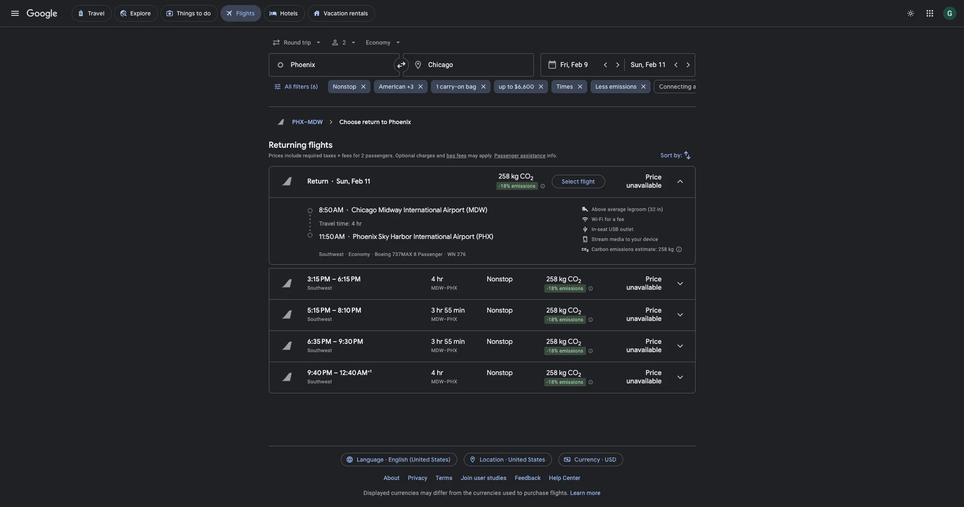 Task type: vqa. For each thing, say whether or not it's contained in the screenshot.
the wireless
no



Task type: describe. For each thing, give the bounding box(es) containing it.
(6)
[[310, 83, 318, 90]]

carbon emissions estimate: 258 kilograms element
[[592, 247, 674, 253]]

55 for 9:30 pm
[[445, 338, 452, 346]]

prices
[[269, 153, 283, 159]]

outlet
[[620, 227, 634, 233]]

1 vertical spatial may
[[421, 490, 432, 497]]

Departure time: 9:40 PM. text field
[[307, 369, 332, 378]]

terms
[[436, 475, 453, 482]]

sun, feb 11
[[337, 178, 370, 186]]

Departure time: 5:15 PM. text field
[[307, 307, 331, 315]]

airports
[[693, 83, 715, 90]]

usd
[[605, 456, 617, 464]]

emissions inside less emissions popup button
[[609, 83, 637, 90]]

estimate:
[[635, 247, 657, 253]]

5 price from the top
[[646, 369, 662, 378]]

- for 8:10 pm
[[547, 317, 548, 323]]

differ
[[433, 490, 448, 497]]

258 for 12:40 am
[[547, 369, 558, 378]]

nonstop inside popup button
[[333, 83, 356, 90]]

choose return to phoenix
[[339, 118, 411, 126]]

flight details. leaves chicago midway international airport at 3:15 pm on sunday, february 11 and arrives at phoenix sky harbor international airport at 6:15 pm on sunday, february 11. image
[[670, 274, 690, 294]]

legroom
[[627, 207, 647, 213]]

swap origin and destination. image
[[396, 60, 406, 70]]

3 for 8:10 pm
[[431, 307, 435, 315]]

select flight
[[562, 178, 595, 186]]

the
[[463, 490, 472, 497]]

min for 8:10 pm
[[454, 307, 465, 315]]

1 inside "popup button"
[[436, 83, 439, 90]]

nonstop button
[[328, 77, 371, 97]]

in)
[[657, 207, 663, 213]]

0 vertical spatial for
[[353, 153, 360, 159]]

user
[[474, 475, 486, 482]]

sort
[[661, 152, 672, 159]]

southwest for 6:35 pm
[[307, 348, 332, 354]]

18% for 9:30 pm
[[548, 349, 558, 354]]

1 fees from the left
[[342, 153, 352, 159]]

0 vertical spatial phoenix
[[389, 118, 411, 126]]

1 inside 9:40 pm – 12:40 am + 1
[[370, 369, 372, 374]]

media
[[610, 237, 624, 243]]

6:35 pm – 9:30 pm southwest
[[307, 338, 363, 354]]

1 vertical spatial airport
[[453, 233, 475, 241]]

kg for 9:30 pm
[[559, 338, 567, 346]]

economy
[[349, 252, 370, 258]]

none search field containing all filters (6)
[[269, 33, 729, 107]]

total duration 3 hr 55 min. element for 9:30 pm
[[431, 338, 487, 348]]

+ inside 9:40 pm – 12:40 am + 1
[[368, 369, 370, 374]]

4 hr mdw – phx for 6:15 pm
[[431, 276, 457, 291]]

wi-fi for a fee
[[592, 217, 624, 223]]

-18% emissions for 9:30 pm
[[547, 349, 583, 354]]

5:15 pm
[[307, 307, 331, 315]]

co for 9:30 pm
[[568, 338, 578, 346]]

bag inside "popup button"
[[466, 83, 476, 90]]

chicago
[[351, 206, 377, 215]]

midway
[[379, 206, 402, 215]]

0 vertical spatial passenger
[[494, 153, 519, 159]]

help center
[[549, 475, 581, 482]]

english
[[388, 456, 408, 464]]

5 unavailable from the top
[[627, 378, 662, 386]]

sort by: button
[[657, 145, 696, 165]]

location
[[480, 456, 504, 464]]

flights
[[308, 140, 333, 150]]

in-
[[592, 227, 598, 233]]

feedback link
[[511, 472, 545, 485]]

southwest down the 9:40 pm
[[307, 379, 332, 385]]

times
[[557, 83, 573, 90]]

2 inside popup button
[[343, 39, 346, 46]]

leaves chicago midway international airport at 3:15 pm on sunday, february 11 and arrives at phoenix sky harbor international airport at 6:15 pm on sunday, february 11. element
[[307, 276, 361, 284]]

learn
[[570, 490, 585, 497]]

price for 6:15 pm
[[646, 276, 662, 284]]

wn
[[448, 252, 456, 258]]

1 price unavailable from the top
[[627, 173, 662, 190]]

co for 8:10 pm
[[568, 307, 578, 315]]

leaves chicago midway international airport at 9:40 pm on sunday, february 11 and arrives at phoenix sky harbor international airport at 12:40 am on monday, february 12. element
[[307, 369, 372, 378]]

from
[[449, 490, 462, 497]]

wn 276
[[448, 252, 466, 258]]

language
[[357, 456, 384, 464]]

less emissions button
[[591, 77, 651, 97]]

 image for southwest
[[346, 252, 347, 258]]

to inside popup button
[[507, 83, 513, 90]]

5 price unavailable from the top
[[627, 369, 662, 386]]

connecting
[[659, 83, 692, 90]]

3 hr 55 min mdw – phx for 9:30 pm
[[431, 338, 465, 354]]

travel
[[319, 221, 335, 227]]

sky
[[378, 233, 389, 241]]

(32
[[648, 207, 656, 213]]

258 kg co 2 for 6:15 pm
[[547, 276, 581, 285]]

leaves chicago midway international airport at 5:15 pm on sunday, february 11 and arrives at phoenix sky harbor international airport at 8:10 pm on sunday, february 11. element
[[307, 307, 361, 315]]

-18% emissions for 8:10 pm
[[547, 317, 583, 323]]

southwest for 3:15 pm
[[307, 286, 332, 291]]

Departure time: 6:35 PM. text field
[[307, 338, 331, 346]]

9:40 pm – 12:40 am + 1
[[307, 369, 372, 378]]

– inside 9:40 pm – 12:40 am + 1
[[334, 369, 338, 378]]

connecting airports
[[659, 83, 715, 90]]

Arrival time: 9:30 PM. text field
[[339, 338, 363, 346]]

6:35 pm
[[307, 338, 331, 346]]

up
[[499, 83, 506, 90]]

price unavailable for 8:10 pm
[[627, 307, 662, 323]]

privacy link
[[404, 472, 432, 485]]

0 vertical spatial international
[[404, 206, 442, 215]]

feb
[[352, 178, 363, 186]]

learn more link
[[570, 490, 601, 497]]

5:15 pm – 8:10 pm southwest
[[307, 307, 361, 323]]

carbon
[[592, 247, 609, 253]]

a
[[613, 217, 616, 223]]

may inside returning flights main content
[[468, 153, 478, 159]]

1 horizontal spatial for
[[605, 217, 611, 223]]

1 horizontal spatial )
[[491, 233, 494, 241]]

purchase
[[524, 490, 549, 497]]

Departure time: 3:15 PM. text field
[[307, 276, 330, 284]]

seat
[[598, 227, 608, 233]]

1 price from the top
[[646, 173, 662, 182]]

unavailable for 8:10 pm
[[627, 315, 662, 323]]

price unavailable for 6:15 pm
[[627, 276, 662, 292]]

united
[[508, 456, 527, 464]]

up to $6,600
[[499, 83, 534, 90]]

above average legroom (32 in)
[[592, 207, 663, 213]]

4 nonstop flight. element from the top
[[487, 369, 513, 379]]

1 vertical spatial phoenix
[[353, 233, 377, 241]]

 image for return
[[332, 178, 333, 186]]

united states
[[508, 456, 545, 464]]

travel time: 4 hr
[[319, 221, 362, 227]]

returning flights
[[269, 140, 333, 150]]

1 vertical spatial international
[[414, 233, 452, 241]]

3:15 pm
[[307, 276, 330, 284]]

return
[[307, 178, 328, 186]]

2 currencies from the left
[[473, 490, 501, 497]]

your
[[632, 237, 642, 243]]

1 unavailable from the top
[[627, 182, 662, 190]]

flight details. leaves chicago midway international airport at 6:35 pm on sunday, february 11 and arrives at phoenix sky harbor international airport at 9:30 pm on sunday, february 11. image
[[670, 336, 690, 356]]

price for 9:30 pm
[[646, 338, 662, 346]]

258 kg co 2 for 8:10 pm
[[547, 307, 581, 316]]

displayed currencies may differ from the currencies used to purchase flights. learn more
[[364, 490, 601, 497]]

276
[[457, 252, 466, 258]]

flight
[[580, 178, 595, 186]]

total duration 4 hr. element for 6:15 pm
[[431, 276, 487, 285]]

hr for 9:30 pm
[[437, 338, 443, 346]]

harbor
[[391, 233, 412, 241]]

fi
[[599, 217, 603, 223]]

total duration 4 hr. element for 12:40 am
[[431, 369, 487, 379]]

258 for 8:10 pm
[[547, 307, 558, 315]]

in-seat usb outlet
[[592, 227, 634, 233]]

join user studies
[[461, 475, 507, 482]]



Task type: locate. For each thing, give the bounding box(es) containing it.
4 unavailable from the top
[[627, 346, 662, 355]]

4 hr mdw – phx for 12:40 am
[[431, 369, 457, 385]]

1 horizontal spatial (
[[476, 233, 479, 241]]

used
[[503, 490, 516, 497]]

0 vertical spatial (
[[466, 206, 469, 215]]

0 vertical spatial 1
[[436, 83, 439, 90]]

1 vertical spatial 55
[[445, 338, 452, 346]]

international
[[404, 206, 442, 215], [414, 233, 452, 241]]

kg for 6:15 pm
[[559, 276, 567, 284]]

)
[[485, 206, 488, 215], [491, 233, 494, 241]]

nonstop flight. element
[[487, 276, 513, 285], [487, 307, 513, 316], [487, 338, 513, 348], [487, 369, 513, 379]]

1 horizontal spatial bag
[[466, 83, 476, 90]]

phoenix up economy at left
[[353, 233, 377, 241]]

unavailable up legroom
[[627, 182, 662, 190]]

0 vertical spatial min
[[454, 307, 465, 315]]

1 3 hr 55 min mdw – phx from the top
[[431, 307, 465, 323]]

time:
[[337, 221, 350, 227]]

12:40 am
[[340, 369, 368, 378]]

price unavailable for 9:30 pm
[[627, 338, 662, 355]]

return
[[362, 118, 380, 126]]

0 horizontal spatial (
[[466, 206, 469, 215]]

1 horizontal spatial may
[[468, 153, 478, 159]]

help center link
[[545, 472, 585, 485]]

assistance
[[520, 153, 546, 159]]

None text field
[[403, 53, 534, 77]]

1 vertical spatial (
[[476, 233, 479, 241]]

1 4 hr mdw – phx from the top
[[431, 276, 457, 291]]

price unavailable left flight details. leaves chicago midway international airport at 6:35 pm on sunday, february 11 and arrives at phoenix sky harbor international airport at 9:30 pm on sunday, february 11. icon
[[627, 338, 662, 355]]

1 vertical spatial 3
[[431, 338, 435, 346]]

258 kg co 2 for 9:30 pm
[[547, 338, 581, 348]]

55 for 8:10 pm
[[445, 307, 452, 315]]

about link
[[380, 472, 404, 485]]

may left the apply.
[[468, 153, 478, 159]]

to right up at the right of the page
[[507, 83, 513, 90]]

1 vertical spatial min
[[454, 338, 465, 346]]

1 nonstop flight. element from the top
[[487, 276, 513, 285]]

4 price unavailable from the top
[[627, 338, 662, 355]]

optional
[[396, 153, 415, 159]]

connecting airports button
[[654, 77, 729, 97]]

2 price from the top
[[646, 276, 662, 284]]

unavailable left flight details. leaves chicago midway international airport at 6:35 pm on sunday, february 11 and arrives at phoenix sky harbor international airport at 9:30 pm on sunday, february 11. icon
[[627, 346, 662, 355]]

1 carry-on bag
[[436, 83, 476, 90]]

all filters (6)
[[285, 83, 318, 90]]

0 vertical spatial 55
[[445, 307, 452, 315]]

1 vertical spatial bag
[[447, 153, 455, 159]]

total duration 3 hr 55 min. element
[[431, 307, 487, 316], [431, 338, 487, 348]]

None text field
[[269, 53, 400, 77]]

0 vertical spatial airport
[[443, 206, 465, 215]]

0 vertical spatial 4 hr mdw – phx
[[431, 276, 457, 291]]

2 price unavailable from the top
[[627, 276, 662, 292]]

+
[[338, 153, 341, 159], [368, 369, 370, 374]]

2 vertical spatial 4
[[431, 369, 435, 378]]

– inside 5:15 pm – 8:10 pm southwest
[[332, 307, 336, 315]]

nonstop for 9:30 pm
[[487, 338, 513, 346]]

1 horizontal spatial currencies
[[473, 490, 501, 497]]

Departure text field
[[560, 54, 599, 76]]

price left flight details. leaves chicago midway international airport at 6:35 pm on sunday, february 11 and arrives at phoenix sky harbor international airport at 9:30 pm on sunday, february 11. icon
[[646, 338, 662, 346]]

southwest down 6:35 pm
[[307, 348, 332, 354]]

airport
[[443, 206, 465, 215], [453, 233, 475, 241]]

currencies down privacy
[[391, 490, 419, 497]]

min
[[454, 307, 465, 315], [454, 338, 465, 346]]

(
[[466, 206, 469, 215], [476, 233, 479, 241]]

join
[[461, 475, 472, 482]]

1 horizontal spatial 1
[[436, 83, 439, 90]]

1 55 from the top
[[445, 307, 452, 315]]

choose
[[339, 118, 361, 126]]

Arrival time: 8:10 PM. text field
[[338, 307, 361, 315]]

nonstop flight. element for 8:10 pm
[[487, 307, 513, 316]]

international up phoenix sky harbor international airport ( phx )
[[404, 206, 442, 215]]

about
[[384, 475, 400, 482]]

usb
[[609, 227, 619, 233]]

nonstop for 6:15 pm
[[487, 276, 513, 284]]

11
[[365, 178, 370, 186]]

bag right on
[[466, 83, 476, 90]]

 image left economy at left
[[346, 252, 347, 258]]

phoenix
[[389, 118, 411, 126], [353, 233, 377, 241]]

above
[[592, 207, 606, 213]]

nonstop for 8:10 pm
[[487, 307, 513, 315]]

required
[[303, 153, 322, 159]]

filters
[[293, 83, 309, 90]]

(united
[[410, 456, 430, 464]]

3 price from the top
[[646, 307, 662, 315]]

nonstop flight. element for 6:15 pm
[[487, 276, 513, 285]]

0 horizontal spatial currencies
[[391, 490, 419, 497]]

select
[[562, 178, 579, 186]]

for left a
[[605, 217, 611, 223]]

select flight button
[[552, 172, 605, 192]]

1 min from the top
[[454, 307, 465, 315]]

- for 6:15 pm
[[547, 286, 548, 292]]

leaves chicago midway international airport at 6:35 pm on sunday, february 11 and arrives at phoenix sky harbor international airport at 9:30 pm on sunday, february 11. element
[[307, 338, 363, 346]]

price left the flight details. leaves chicago midway international airport at 3:15 pm on sunday, february 11 and arrives at phoenix sky harbor international airport at 6:15 pm on sunday, february 11. image
[[646, 276, 662, 284]]

for left the passengers.
[[353, 153, 360, 159]]

2 4 hr mdw – phx from the top
[[431, 369, 457, 385]]

2 button
[[328, 33, 361, 53]]

0 horizontal spatial fees
[[342, 153, 352, 159]]

emissions
[[609, 83, 637, 90], [512, 183, 536, 189], [610, 247, 634, 253], [559, 286, 583, 292], [559, 317, 583, 323], [559, 349, 583, 354], [559, 380, 583, 386]]

2 fees from the left
[[457, 153, 467, 159]]

nonstop
[[333, 83, 356, 90], [487, 276, 513, 284], [487, 307, 513, 315], [487, 338, 513, 346], [487, 369, 513, 378]]

- for 9:30 pm
[[547, 349, 548, 354]]

+3
[[407, 83, 414, 90]]

0 vertical spatial total duration 4 hr. element
[[431, 276, 487, 285]]

sort by:
[[661, 152, 682, 159]]

1 vertical spatial total duration 4 hr. element
[[431, 369, 487, 379]]

airport up 276
[[453, 233, 475, 241]]

include
[[285, 153, 302, 159]]

Arrival time: 11:50 AM. text field
[[319, 233, 345, 241]]

1 carry-on bag button
[[431, 77, 491, 97]]

to right used
[[517, 490, 523, 497]]

1 vertical spatial 4
[[431, 276, 435, 284]]

8:50 am
[[319, 206, 344, 215]]

price down sort
[[646, 173, 662, 182]]

2 3 from the top
[[431, 338, 435, 346]]

american +3 button
[[374, 77, 428, 97]]

1 vertical spatial +
[[368, 369, 370, 374]]

1 horizontal spatial phoenix
[[389, 118, 411, 126]]

total duration 4 hr. element
[[431, 276, 487, 285], [431, 369, 487, 379]]

phx – mdw
[[292, 118, 323, 126]]

None search field
[[269, 33, 729, 107]]

all
[[285, 83, 292, 90]]

-18% emissions for 6:15 pm
[[547, 286, 583, 292]]

 image
[[332, 178, 333, 186], [346, 252, 347, 258], [372, 252, 373, 258]]

flight details. leaves chicago midway international airport at 5:15 pm on sunday, february 11 and arrives at phoenix sky harbor international airport at 8:10 pm on sunday, february 11. image
[[670, 305, 690, 325]]

to right return
[[381, 118, 387, 126]]

1 vertical spatial 4 hr mdw – phx
[[431, 369, 457, 385]]

1 horizontal spatial +
[[368, 369, 370, 374]]

0 horizontal spatial  image
[[332, 178, 333, 186]]

southwest inside 5:15 pm – 8:10 pm southwest
[[307, 317, 332, 323]]

0 horizontal spatial phoenix
[[353, 233, 377, 241]]

taxes
[[324, 153, 336, 159]]

price
[[646, 173, 662, 182], [646, 276, 662, 284], [646, 307, 662, 315], [646, 338, 662, 346], [646, 369, 662, 378]]

passenger assistance button
[[494, 153, 546, 159]]

price unavailable down estimate:
[[627, 276, 662, 292]]

– inside '6:35 pm – 9:30 pm southwest'
[[333, 338, 337, 346]]

2
[[343, 39, 346, 46], [361, 153, 364, 159], [531, 175, 534, 182], [578, 278, 581, 285], [578, 309, 581, 316], [578, 341, 581, 348], [578, 372, 581, 379]]

Arrival time: 12:40 AM on  Monday, February 12. text field
[[340, 369, 372, 378]]

4 for 12:40 am
[[431, 369, 435, 378]]

sun,
[[337, 178, 350, 186]]

1 vertical spatial total duration 3 hr 55 min. element
[[431, 338, 487, 348]]

1 horizontal spatial  image
[[346, 252, 347, 258]]

3 hr 55 min mdw – phx for 8:10 pm
[[431, 307, 465, 323]]

1 3 from the top
[[431, 307, 435, 315]]

– inside 3:15 pm – 6:15 pm southwest
[[332, 276, 336, 284]]

passenger right 8 in the left of the page
[[418, 252, 443, 258]]

11:50 am
[[319, 233, 345, 241]]

chicago midway international airport ( mdw )
[[351, 206, 488, 215]]

change appearance image
[[901, 3, 921, 23]]

center
[[563, 475, 581, 482]]

returning flights main content
[[269, 114, 696, 401]]

3 hr 55 min mdw – phx
[[431, 307, 465, 323], [431, 338, 465, 354]]

0 vertical spatial bag
[[466, 83, 476, 90]]

8
[[414, 252, 417, 258]]

to left your
[[626, 237, 630, 243]]

3 price unavailable from the top
[[627, 307, 662, 323]]

main menu image
[[10, 8, 20, 18]]

passengers.
[[366, 153, 394, 159]]

phoenix sky harbor international airport ( phx )
[[353, 233, 494, 241]]

0 vertical spatial 4
[[352, 221, 355, 227]]

currencies down join user studies link
[[473, 490, 501, 497]]

southwest down 5:15 pm
[[307, 317, 332, 323]]

boeing
[[375, 252, 391, 258]]

international up 8 in the left of the page
[[414, 233, 452, 241]]

6:15 pm
[[338, 276, 361, 284]]

0 horizontal spatial passenger
[[418, 252, 443, 258]]

2 min from the top
[[454, 338, 465, 346]]

1 left carry-
[[436, 83, 439, 90]]

Arrival time: 6:15 PM. text field
[[338, 276, 361, 284]]

0 horizontal spatial bag
[[447, 153, 455, 159]]

4 price from the top
[[646, 338, 662, 346]]

prices include required taxes + fees for 2 passengers. optional charges and bag fees may apply. passenger assistance
[[269, 153, 546, 159]]

price unavailable up legroom
[[627, 173, 662, 190]]

unavailable for 6:15 pm
[[627, 284, 662, 292]]

hr for 8:10 pm
[[437, 307, 443, 315]]

currency
[[574, 456, 600, 464]]

0 horizontal spatial may
[[421, 490, 432, 497]]

0 vertical spatial may
[[468, 153, 478, 159]]

price left flight details. leaves chicago midway international airport at 5:15 pm on sunday, february 11 and arrives at phoenix sky harbor international airport at 8:10 pm on sunday, february 11. icon
[[646, 307, 662, 315]]

1 right 12:40 am on the left bottom
[[370, 369, 372, 374]]

 image left boeing
[[372, 252, 373, 258]]

1 total duration 3 hr 55 min. element from the top
[[431, 307, 487, 316]]

2 3 hr 55 min mdw – phx from the top
[[431, 338, 465, 354]]

co
[[520, 173, 531, 181], [568, 276, 578, 284], [568, 307, 578, 315], [568, 338, 578, 346], [568, 369, 578, 378]]

price for 8:10 pm
[[646, 307, 662, 315]]

3:15 pm – 6:15 pm southwest
[[307, 276, 361, 291]]

1 currencies from the left
[[391, 490, 419, 497]]

fees right and
[[457, 153, 467, 159]]

1 horizontal spatial fees
[[457, 153, 467, 159]]

Departure time: 8:50 AM. text field
[[319, 206, 344, 215]]

2 unavailable from the top
[[627, 284, 662, 292]]

258 kg co 2
[[499, 173, 534, 182], [547, 276, 581, 285], [547, 307, 581, 316], [547, 338, 581, 348], [547, 369, 581, 379]]

1 vertical spatial )
[[491, 233, 494, 241]]

Return text field
[[631, 54, 669, 76]]

device
[[643, 237, 658, 243]]

1 vertical spatial for
[[605, 217, 611, 223]]

4
[[352, 221, 355, 227], [431, 276, 435, 284], [431, 369, 435, 378]]

kg for 12:40 am
[[559, 369, 567, 378]]

None field
[[269, 35, 326, 50], [363, 35, 405, 50], [269, 35, 326, 50], [363, 35, 405, 50]]

18% for 6:15 pm
[[548, 286, 558, 292]]

southwest down departure time: 3:15 pm. text box on the left bottom of page
[[307, 286, 332, 291]]

average
[[608, 207, 626, 213]]

0 vertical spatial total duration 3 hr 55 min. element
[[431, 307, 487, 316]]

0 vertical spatial 3
[[431, 307, 435, 315]]

min for 9:30 pm
[[454, 338, 465, 346]]

2 55 from the top
[[445, 338, 452, 346]]

mdw
[[308, 118, 323, 126], [469, 206, 485, 215], [431, 286, 444, 291], [431, 317, 444, 323], [431, 348, 444, 354], [431, 379, 444, 385]]

$6,600
[[515, 83, 534, 90]]

price unavailable left the flight details. leaves chicago midway international airport at 9:40 pm on sunday, february 11 and arrives at phoenix sky harbor international airport at 12:40 am on monday, february 12. icon
[[627, 369, 662, 386]]

southwest down 11:50 am 'text box' at the top left
[[319, 252, 344, 258]]

1 total duration 4 hr. element from the top
[[431, 276, 487, 285]]

3 for 9:30 pm
[[431, 338, 435, 346]]

stream media to your device
[[592, 237, 658, 243]]

9:40 pm
[[307, 369, 332, 378]]

55
[[445, 307, 452, 315], [445, 338, 452, 346]]

–
[[304, 118, 308, 126], [332, 276, 336, 284], [444, 286, 447, 291], [332, 307, 336, 315], [444, 317, 447, 323], [333, 338, 337, 346], [444, 348, 447, 354], [334, 369, 338, 378], [444, 379, 447, 385]]

4 for 6:15 pm
[[431, 276, 435, 284]]

phoenix right return
[[389, 118, 411, 126]]

0 vertical spatial 3 hr 55 min mdw – phx
[[431, 307, 465, 323]]

privacy
[[408, 475, 427, 482]]

kg for 8:10 pm
[[559, 307, 567, 315]]

on
[[457, 83, 464, 90]]

flights.
[[550, 490, 569, 497]]

1 vertical spatial 1
[[370, 369, 372, 374]]

price unavailable left flight details. leaves chicago midway international airport at 5:15 pm on sunday, february 11 and arrives at phoenix sky harbor international airport at 8:10 pm on sunday, february 11. icon
[[627, 307, 662, 323]]

southwest for 5:15 pm
[[307, 317, 332, 323]]

2 total duration 4 hr. element from the top
[[431, 369, 487, 379]]

2 nonstop flight. element from the top
[[487, 307, 513, 316]]

0 horizontal spatial 1
[[370, 369, 372, 374]]

258 for 6:15 pm
[[547, 276, 558, 284]]

displayed
[[364, 490, 390, 497]]

3 nonstop flight. element from the top
[[487, 338, 513, 348]]

0 horizontal spatial for
[[353, 153, 360, 159]]

 image left sun,
[[332, 178, 333, 186]]

flight details. leaves chicago midway international airport at 9:40 pm on sunday, february 11 and arrives at phoenix sky harbor international airport at 12:40 am on monday, february 12. image
[[670, 368, 690, 388]]

airport up phoenix sky harbor international airport ( phx )
[[443, 206, 465, 215]]

nonstop flight. element for 9:30 pm
[[487, 338, 513, 348]]

unavailable left the flight details. leaves chicago midway international airport at 3:15 pm on sunday, february 11 and arrives at phoenix sky harbor international airport at 6:15 pm on sunday, february 11. image
[[627, 284, 662, 292]]

258 for 9:30 pm
[[547, 338, 558, 346]]

0 horizontal spatial )
[[485, 206, 488, 215]]

times button
[[552, 77, 587, 97]]

unavailable left the flight details. leaves chicago midway international airport at 9:40 pm on sunday, february 11 and arrives at phoenix sky harbor international airport at 12:40 am on monday, february 12. icon
[[627, 378, 662, 386]]

total duration 3 hr 55 min. element for 8:10 pm
[[431, 307, 487, 316]]

price left the flight details. leaves chicago midway international airport at 9:40 pm on sunday, february 11 and arrives at phoenix sky harbor international airport at 12:40 am on monday, february 12. icon
[[646, 369, 662, 378]]

passenger right the apply.
[[494, 153, 519, 159]]

unavailable left flight details. leaves chicago midway international airport at 5:15 pm on sunday, february 11 and arrives at phoenix sky harbor international airport at 8:10 pm on sunday, february 11. icon
[[627, 315, 662, 323]]

0 vertical spatial +
[[338, 153, 341, 159]]

0 horizontal spatial +
[[338, 153, 341, 159]]

bag inside returning flights main content
[[447, 153, 455, 159]]

less
[[596, 83, 608, 90]]

1 horizontal spatial passenger
[[494, 153, 519, 159]]

2 total duration 3 hr 55 min. element from the top
[[431, 338, 487, 348]]

0 vertical spatial )
[[485, 206, 488, 215]]

18% for 8:10 pm
[[548, 317, 558, 323]]

southwest inside 3:15 pm – 6:15 pm southwest
[[307, 286, 332, 291]]

may left differ
[[421, 490, 432, 497]]

fees right taxes
[[342, 153, 352, 159]]

1 vertical spatial 3 hr 55 min mdw – phx
[[431, 338, 465, 354]]

english (united states)
[[388, 456, 451, 464]]

co for 6:15 pm
[[568, 276, 578, 284]]

by:
[[674, 152, 682, 159]]

1 vertical spatial passenger
[[418, 252, 443, 258]]

bag right and
[[447, 153, 455, 159]]

3 unavailable from the top
[[627, 315, 662, 323]]

unavailable for 9:30 pm
[[627, 346, 662, 355]]

feedback
[[515, 475, 541, 482]]

southwest inside '6:35 pm – 9:30 pm southwest'
[[307, 348, 332, 354]]

fees
[[342, 153, 352, 159], [457, 153, 467, 159]]

hr for 6:15 pm
[[437, 276, 443, 284]]

8:10 pm
[[338, 307, 361, 315]]

2 horizontal spatial  image
[[372, 252, 373, 258]]



